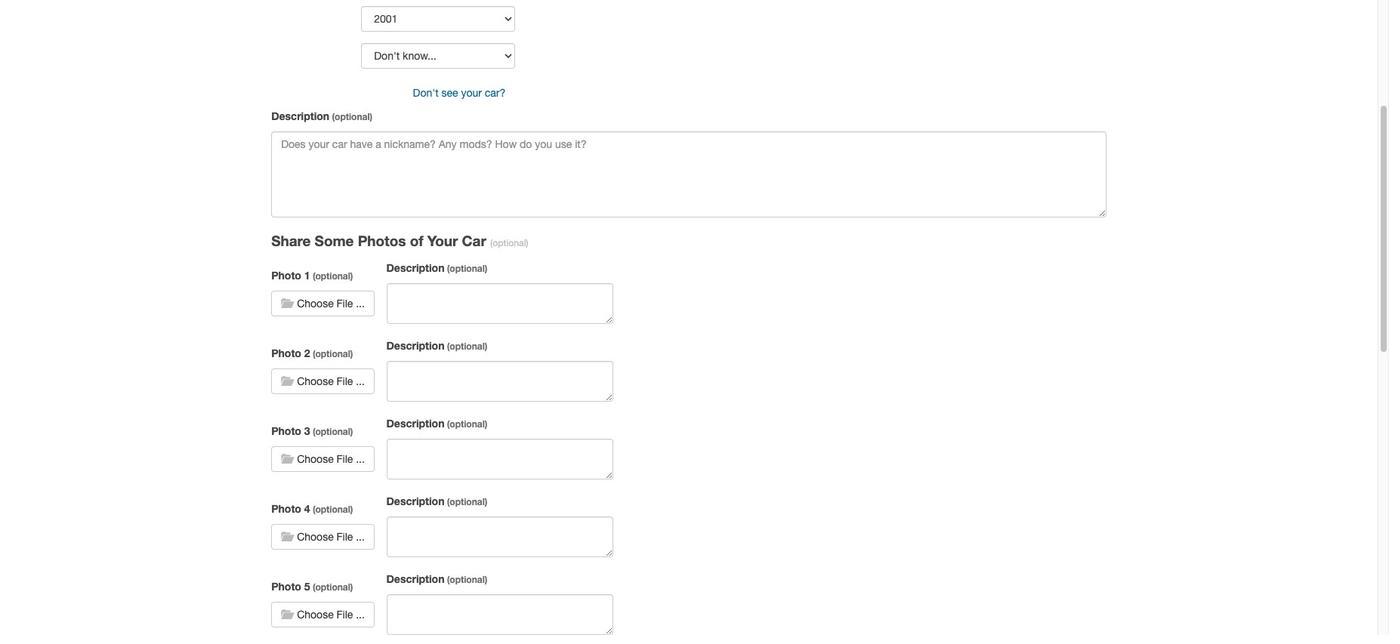 Task type: locate. For each thing, give the bounding box(es) containing it.
choose file ... button down photo 5 (optional)
[[271, 602, 375, 628]]

choose down photo 4 (optional)
[[297, 531, 334, 543]]

choose file ... for 3
[[297, 453, 365, 465]]

3 choose from the top
[[297, 453, 334, 465]]

don't see your car?
[[413, 87, 506, 99]]

3 photo from the top
[[271, 424, 301, 437]]

choose file ... down photo 5 (optional)
[[297, 609, 365, 621]]

choose file ... down photo 4 (optional)
[[297, 531, 365, 543]]

photo for photo 3
[[271, 424, 301, 437]]

car
[[462, 233, 486, 249]]

5 choose file ... from the top
[[297, 609, 365, 621]]

photo
[[271, 269, 301, 282], [271, 347, 301, 359], [271, 424, 301, 437], [271, 502, 301, 515], [271, 580, 301, 593]]

choose file ... button down photo 1 (optional)
[[271, 291, 375, 316]]

5
[[304, 580, 310, 593]]

4 photo from the top
[[271, 502, 301, 515]]

None text field
[[271, 132, 1107, 218], [386, 361, 613, 402], [386, 439, 613, 480], [386, 594, 613, 635], [271, 132, 1107, 218], [386, 361, 613, 402], [386, 439, 613, 480], [386, 594, 613, 635]]

choose file ... button for 5
[[271, 602, 375, 628]]

description
[[271, 110, 330, 122], [386, 261, 445, 274], [386, 339, 445, 352], [386, 417, 445, 430], [386, 495, 445, 508], [386, 572, 445, 585]]

choose for photo 3
[[297, 453, 334, 465]]

4 ... from the top
[[356, 531, 365, 543]]

file down photo 2 (optional)
[[337, 375, 353, 387]]

5 choose file ... button from the top
[[271, 602, 375, 628]]

choose file ... down photo 3 (optional)
[[297, 453, 365, 465]]

3 file from the top
[[337, 453, 353, 465]]

5 file from the top
[[337, 609, 353, 621]]

choose file ... button for 1
[[271, 291, 375, 316]]

2 choose from the top
[[297, 375, 334, 387]]

3 choose file ... button from the top
[[271, 446, 375, 472]]

file down photo 3 (optional)
[[337, 453, 353, 465]]

5 choose from the top
[[297, 609, 334, 621]]

4 choose file ... from the top
[[297, 531, 365, 543]]

2 file from the top
[[337, 375, 353, 387]]

2
[[304, 347, 310, 359]]

None text field
[[386, 283, 613, 324], [386, 517, 613, 557], [386, 283, 613, 324], [386, 517, 613, 557]]

photo for photo 4
[[271, 502, 301, 515]]

don't see your car? link
[[403, 80, 515, 106]]

choose file ... button for 3
[[271, 446, 375, 472]]

photo left 4
[[271, 502, 301, 515]]

share some photos of your car (optional)
[[271, 233, 528, 249]]

1 choose file ... button from the top
[[271, 291, 375, 316]]

1 choose from the top
[[297, 298, 334, 310]]

4 choose file ... button from the top
[[271, 524, 375, 550]]

...
[[356, 298, 365, 310], [356, 375, 365, 387], [356, 453, 365, 465], [356, 531, 365, 543], [356, 609, 365, 621]]

description (optional)
[[271, 110, 372, 122], [386, 261, 488, 274], [386, 339, 488, 352], [386, 417, 488, 430], [386, 495, 488, 508], [386, 572, 488, 585]]

description for 2
[[386, 339, 445, 352]]

3 choose file ... from the top
[[297, 453, 365, 465]]

file down photo 1 (optional)
[[337, 298, 353, 310]]

choose file ... down photo 1 (optional)
[[297, 298, 365, 310]]

2 choose file ... button from the top
[[271, 369, 375, 394]]

choose
[[297, 298, 334, 310], [297, 375, 334, 387], [297, 453, 334, 465], [297, 531, 334, 543], [297, 609, 334, 621]]

... for photo 4
[[356, 531, 365, 543]]

1 photo from the top
[[271, 269, 301, 282]]

choose down photo 1 (optional)
[[297, 298, 334, 310]]

choose file ... for 1
[[297, 298, 365, 310]]

description (optional) for photo 2
[[386, 339, 488, 352]]

file for photo 5
[[337, 609, 353, 621]]

choose down photo 2 (optional)
[[297, 375, 334, 387]]

photo 3 (optional)
[[271, 424, 353, 437]]

choose file ... button
[[271, 291, 375, 316], [271, 369, 375, 394], [271, 446, 375, 472], [271, 524, 375, 550], [271, 602, 375, 628]]

choose file ... down photo 2 (optional)
[[297, 375, 365, 387]]

file
[[337, 298, 353, 310], [337, 375, 353, 387], [337, 453, 353, 465], [337, 531, 353, 543], [337, 609, 353, 621]]

description (optional) for photo 5
[[386, 572, 488, 585]]

(optional)
[[332, 111, 372, 122], [490, 237, 528, 249], [447, 263, 488, 274], [313, 270, 353, 282], [447, 341, 488, 352], [313, 348, 353, 359], [447, 418, 488, 430], [313, 426, 353, 437], [447, 496, 488, 508], [313, 504, 353, 515], [447, 574, 488, 585], [313, 582, 353, 593]]

choose for photo 4
[[297, 531, 334, 543]]

your
[[461, 87, 482, 99]]

choose file ... button down photo 4 (optional)
[[271, 524, 375, 550]]

2 choose file ... from the top
[[297, 375, 365, 387]]

(optional) inside share some photos of your car (optional)
[[490, 237, 528, 249]]

file down photo 4 (optional)
[[337, 531, 353, 543]]

photo left 1
[[271, 269, 301, 282]]

file down photo 5 (optional)
[[337, 609, 353, 621]]

choose file ... button for 4
[[271, 524, 375, 550]]

photo 4 (optional)
[[271, 502, 353, 515]]

1 ... from the top
[[356, 298, 365, 310]]

photo left 5
[[271, 580, 301, 593]]

5 photo from the top
[[271, 580, 301, 593]]

(optional) inside photo 5 (optional)
[[313, 582, 353, 593]]

4 file from the top
[[337, 531, 353, 543]]

your
[[427, 233, 458, 249]]

1 file from the top
[[337, 298, 353, 310]]

choose down photo 3 (optional)
[[297, 453, 334, 465]]

2 ... from the top
[[356, 375, 365, 387]]

3 ... from the top
[[356, 453, 365, 465]]

5 ... from the top
[[356, 609, 365, 621]]

photo left 3
[[271, 424, 301, 437]]

description for 1
[[386, 261, 445, 274]]

choose file ... button down photo 3 (optional)
[[271, 446, 375, 472]]

photo left 2
[[271, 347, 301, 359]]

choose file ... button down photo 2 (optional)
[[271, 369, 375, 394]]

4
[[304, 502, 310, 515]]

2 photo from the top
[[271, 347, 301, 359]]

4 choose from the top
[[297, 531, 334, 543]]

file for photo 3
[[337, 453, 353, 465]]

choose file ...
[[297, 298, 365, 310], [297, 375, 365, 387], [297, 453, 365, 465], [297, 531, 365, 543], [297, 609, 365, 621]]

1 choose file ... from the top
[[297, 298, 365, 310]]

3
[[304, 424, 310, 437]]

photos
[[358, 233, 406, 249]]

choose file ... for 5
[[297, 609, 365, 621]]

(optional) inside photo 1 (optional)
[[313, 270, 353, 282]]

choose down photo 5 (optional)
[[297, 609, 334, 621]]



Task type: vqa. For each thing, say whether or not it's contained in the screenshot.
"File" for Photo 5
yes



Task type: describe. For each thing, give the bounding box(es) containing it.
choose file ... for 4
[[297, 531, 365, 543]]

photo 2 (optional)
[[271, 347, 353, 359]]

photo 1 (optional)
[[271, 269, 353, 282]]

photo for photo 5
[[271, 580, 301, 593]]

choose file ... button for 2
[[271, 369, 375, 394]]

(optional) inside photo 2 (optional)
[[313, 348, 353, 359]]

... for photo 5
[[356, 609, 365, 621]]

choose for photo 1
[[297, 298, 334, 310]]

description (optional) for photo 3
[[386, 417, 488, 430]]

choose for photo 5
[[297, 609, 334, 621]]

description (optional) for photo 1
[[386, 261, 488, 274]]

description for 3
[[386, 417, 445, 430]]

file for photo 1
[[337, 298, 353, 310]]

choose file ... for 2
[[297, 375, 365, 387]]

photo for photo 2
[[271, 347, 301, 359]]

... for photo 1
[[356, 298, 365, 310]]

share
[[271, 233, 311, 249]]

file for photo 4
[[337, 531, 353, 543]]

photo 5 (optional)
[[271, 580, 353, 593]]

... for photo 3
[[356, 453, 365, 465]]

description (optional) for photo 4
[[386, 495, 488, 508]]

description for 5
[[386, 572, 445, 585]]

1
[[304, 269, 310, 282]]

file for photo 2
[[337, 375, 353, 387]]

some
[[315, 233, 354, 249]]

(optional) inside photo 3 (optional)
[[313, 426, 353, 437]]

of
[[410, 233, 423, 249]]

see
[[442, 87, 458, 99]]

don't
[[413, 87, 439, 99]]

choose for photo 2
[[297, 375, 334, 387]]

photo for photo 1
[[271, 269, 301, 282]]

... for photo 2
[[356, 375, 365, 387]]

(optional) inside photo 4 (optional)
[[313, 504, 353, 515]]

description for 4
[[386, 495, 445, 508]]

car?
[[485, 87, 506, 99]]



